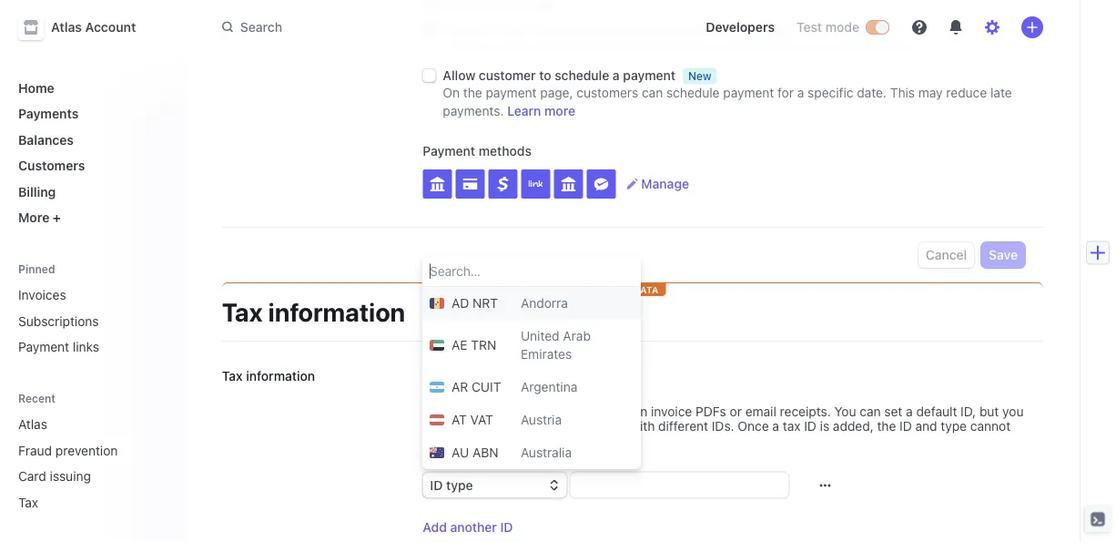 Task type: locate. For each thing, give the bounding box(es) containing it.
and right set at the right of the page
[[916, 419, 938, 434]]

a left stripe-
[[491, 22, 498, 37]]

payment
[[692, 22, 744, 37], [623, 68, 676, 83], [486, 86, 537, 101], [724, 86, 775, 101]]

atlas account button
[[18, 15, 154, 40]]

0 vertical spatial payment
[[423, 144, 476, 159]]

0 vertical spatial schedule
[[555, 68, 610, 83]]

atlas inside button
[[51, 20, 82, 35]]

or
[[730, 404, 742, 419]]

customers
[[443, 39, 507, 54], [18, 158, 85, 173]]

ad nrt
[[452, 296, 498, 311]]

customers link
[[11, 151, 171, 180]]

can inside on the payment page, customers can schedule payment for a specific date. this may reduce late payments.
[[642, 86, 663, 101]]

1 horizontal spatial email
[[863, 22, 895, 37]]

id type button
[[423, 473, 567, 498]]

changed.
[[441, 434, 496, 449]]

0 horizontal spatial and
[[717, 39, 739, 54]]

1 horizontal spatial tax
[[783, 419, 801, 434]]

tax left is
[[783, 419, 801, 434]]

atlas up fraud
[[18, 417, 47, 432]]

add inside button
[[423, 520, 447, 535]]

and down the developers
[[717, 39, 739, 54]]

1 vertical spatial and
[[916, 419, 938, 434]]

payment methods
[[423, 144, 532, 159]]

1 horizontal spatial in
[[781, 22, 791, 37]]

the right added,
[[878, 419, 897, 434]]

au
[[452, 445, 469, 460]]

invoice.
[[875, 39, 919, 54]]

0 vertical spatial add
[[423, 404, 447, 419]]

cancel button
[[919, 243, 975, 268]]

developers
[[706, 20, 775, 35]]

id inside dropdown button
[[430, 478, 443, 493]]

au abn
[[452, 445, 499, 460]]

invoice up the download,
[[646, 22, 688, 37]]

schedule down this on the right top of the page
[[555, 68, 610, 83]]

visit
[[535, 39, 559, 54]]

search
[[240, 19, 282, 34]]

include
[[443, 22, 487, 37]]

1 horizontal spatial customers
[[443, 39, 507, 54]]

list box containing ad nrt
[[423, 287, 641, 542]]

payment inside include a stripe-hosted link to an invoice payment page in the invoice email customers can visit this link to pay, download, and see the status of their invoice.
[[692, 22, 744, 37]]

1 vertical spatial in
[[638, 404, 648, 419]]

atlas for atlas
[[18, 417, 47, 432]]

1 vertical spatial schedule
[[667, 86, 720, 101]]

0 horizontal spatial in
[[638, 404, 648, 419]]

customer
[[479, 68, 536, 83]]

can right the customers
[[642, 86, 663, 101]]

Search text field
[[211, 11, 677, 44]]

payment down subscriptions
[[18, 339, 69, 354]]

late
[[991, 86, 1013, 101]]

1 vertical spatial atlas
[[18, 417, 47, 432]]

type down au
[[446, 478, 473, 493]]

customers down "balances"
[[18, 158, 85, 173]]

link
[[588, 22, 609, 37], [587, 39, 607, 54]]

type left cannot
[[941, 419, 967, 434]]

to left an
[[612, 22, 625, 37]]

tax inside recent element
[[18, 495, 38, 510]]

in right page
[[781, 22, 791, 37]]

1 vertical spatial payment
[[18, 339, 69, 354]]

svg image
[[820, 480, 831, 491]]

to right like
[[576, 404, 588, 419]]

on
[[443, 86, 460, 101]]

balances link
[[11, 125, 171, 154]]

0 horizontal spatial atlas
[[18, 417, 47, 432]]

receipts.
[[780, 404, 831, 419]]

can down stripe-
[[510, 39, 532, 54]]

tax id
[[423, 369, 460, 384]]

a right set at the right of the page
[[906, 404, 913, 419]]

tax left ids on the bottom left of page
[[474, 404, 492, 419]]

1 horizontal spatial schedule
[[667, 86, 720, 101]]

in inside include a stripe-hosted link to an invoice payment page in the invoice email customers can visit this link to pay, download, and see the status of their invoice.
[[781, 22, 791, 37]]

1 add from the top
[[423, 404, 447, 419]]

0 vertical spatial customers
[[443, 39, 507, 54]]

id right another
[[501, 520, 513, 535]]

add another id button
[[423, 518, 513, 537]]

0 horizontal spatial type
[[446, 478, 473, 493]]

subscriptions link
[[11, 306, 171, 336]]

link right hosted
[[588, 22, 609, 37]]

payment down payments. on the top of page
[[423, 144, 476, 159]]

list box
[[423, 287, 641, 542]]

id down au image
[[430, 478, 443, 493]]

be
[[423, 434, 438, 449]]

different
[[659, 419, 709, 434]]

payment up the download,
[[692, 22, 744, 37]]

1 horizontal spatial type
[[941, 419, 967, 434]]

trn
[[471, 338, 497, 353]]

invoice
[[646, 22, 688, 37], [818, 22, 860, 37], [651, 404, 693, 419], [586, 419, 627, 434]]

help image
[[913, 20, 927, 35]]

1 vertical spatial type
[[446, 478, 473, 493]]

to left pay,
[[611, 39, 623, 54]]

add left another
[[423, 520, 447, 535]]

email right or
[[746, 404, 777, 419]]

payment inside payment links link
[[18, 339, 69, 354]]

test mode
[[797, 20, 860, 35]]

a up the customers
[[613, 68, 620, 83]]

schedule
[[555, 68, 610, 83], [667, 86, 720, 101]]

1 vertical spatial customers
[[18, 158, 85, 173]]

1 vertical spatial add
[[423, 520, 447, 535]]

0 vertical spatial atlas
[[51, 20, 82, 35]]

type inside id type dropdown button
[[446, 478, 473, 493]]

tax
[[222, 297, 263, 327], [222, 369, 243, 384], [423, 369, 444, 384], [18, 495, 38, 510]]

each
[[554, 419, 583, 434]]

0 horizontal spatial email
[[746, 404, 777, 419]]

learn
[[508, 104, 542, 119]]

the inside on the payment page, customers can schedule payment for a specific date. this may reduce late payments.
[[464, 86, 483, 101]]

recent navigation links element
[[0, 391, 186, 517]]

a
[[491, 22, 498, 37], [613, 68, 620, 83], [798, 86, 805, 101], [906, 404, 913, 419], [773, 419, 780, 434]]

link right this on the right top of the page
[[587, 39, 607, 54]]

set
[[885, 404, 903, 419]]

Search search field
[[211, 11, 677, 44]]

email inside include a stripe-hosted link to an invoice payment page in the invoice email customers can visit this link to pay, download, and see the status of their invoice.
[[863, 22, 895, 37]]

page
[[747, 22, 777, 37]]

home link
[[11, 73, 171, 102]]

payments.
[[443, 104, 504, 119]]

1 vertical spatial information
[[246, 369, 315, 384]]

0 vertical spatial type
[[941, 419, 967, 434]]

ad image
[[430, 297, 445, 311]]

tax for tax information
[[222, 369, 243, 384]]

2 add from the top
[[423, 520, 447, 535]]

type
[[941, 419, 967, 434], [446, 478, 473, 493]]

atlas left account
[[51, 20, 82, 35]]

developers link
[[699, 13, 783, 42]]

email up invoice.
[[863, 22, 895, 37]]

None text field
[[571, 473, 789, 498]]

ar cuit
[[452, 380, 501, 395]]

card
[[18, 469, 46, 484]]

0 vertical spatial in
[[781, 22, 791, 37]]

at image
[[430, 413, 445, 428]]

1 horizontal spatial atlas
[[51, 20, 82, 35]]

schedule down new
[[667, 86, 720, 101]]

ids.
[[712, 419, 735, 434]]

methods
[[479, 144, 532, 159]]

atlas inside recent element
[[18, 417, 47, 432]]

on the payment page, customers can schedule payment for a specific date. this may reduce late payments.
[[443, 86, 1013, 119]]

payment left for
[[724, 86, 775, 101]]

add inside add any tax ids you'd like to include in invoice pdfs or email receipts. you can set a default id, but you can always customize each invoice with different ids. once a tax id is added, the id and type cannot be changed.
[[423, 404, 447, 419]]

balances
[[18, 132, 74, 147]]

to up the 'page,'
[[539, 68, 552, 83]]

pinned element
[[11, 280, 171, 362]]

0 horizontal spatial payment
[[18, 339, 69, 354]]

card issuing
[[18, 469, 91, 484]]

0 horizontal spatial schedule
[[555, 68, 610, 83]]

type inside add any tax ids you'd like to include in invoice pdfs or email receipts. you can set a default id, but you can always customize each invoice with different ids. once a tax id is added, the id and type cannot be changed.
[[941, 419, 967, 434]]

subscriptions
[[18, 313, 99, 328]]

you
[[835, 404, 857, 419]]

a right for
[[798, 86, 805, 101]]

can left the at
[[423, 419, 444, 434]]

payment down pay,
[[623, 68, 676, 83]]

add
[[423, 404, 447, 419], [423, 520, 447, 535]]

id right ar image
[[447, 369, 460, 384]]

date.
[[857, 86, 887, 101]]

the
[[795, 22, 814, 37], [767, 39, 786, 54], [464, 86, 483, 101], [878, 419, 897, 434]]

id
[[447, 369, 460, 384], [805, 419, 817, 434], [900, 419, 913, 434], [430, 478, 443, 493], [501, 520, 513, 535]]

and
[[717, 39, 739, 54], [916, 419, 938, 434]]

add down ar image
[[423, 404, 447, 419]]

download,
[[653, 39, 714, 54]]

0 horizontal spatial customers
[[18, 158, 85, 173]]

to inside add any tax ids you'd like to include in invoice pdfs or email receipts. you can set a default id, but you can always customize each invoice with different ids. once a tax id is added, the id and type cannot be changed.
[[576, 404, 588, 419]]

can left set at the right of the page
[[860, 404, 881, 419]]

the up payments. on the top of page
[[464, 86, 483, 101]]

0 vertical spatial information
[[268, 297, 406, 327]]

more
[[18, 210, 49, 225]]

0 vertical spatial email
[[863, 22, 895, 37]]

tax
[[474, 404, 492, 419], [783, 419, 801, 434]]

customers down include
[[443, 39, 507, 54]]

1 vertical spatial email
[[746, 404, 777, 419]]

0 vertical spatial and
[[717, 39, 739, 54]]

fraud prevention link
[[11, 435, 146, 465]]

test
[[797, 20, 823, 35]]

austria
[[521, 413, 562, 428]]

payment links
[[18, 339, 99, 354]]

pdfs
[[696, 404, 727, 419]]

core navigation links element
[[11, 73, 171, 232]]

allow
[[443, 68, 476, 83]]

and inside include a stripe-hosted link to an invoice payment page in the invoice email customers can visit this link to pay, download, and see the status of their invoice.
[[717, 39, 739, 54]]

default
[[917, 404, 958, 419]]

1 horizontal spatial and
[[916, 419, 938, 434]]

you'd
[[518, 404, 550, 419]]

1 horizontal spatial payment
[[423, 144, 476, 159]]

page,
[[540, 86, 573, 101]]

prevention
[[55, 443, 118, 458]]

can
[[510, 39, 532, 54], [642, 86, 663, 101], [860, 404, 881, 419], [423, 419, 444, 434]]

payment down 'customer'
[[486, 86, 537, 101]]

tax information
[[222, 369, 315, 384]]

in inside add any tax ids you'd like to include in invoice pdfs or email receipts. you can set a default id, but you can always customize each invoice with different ids. once a tax id is added, the id and type cannot be changed.
[[638, 404, 648, 419]]

au image
[[430, 446, 445, 460]]

in right include
[[638, 404, 648, 419]]



Task type: vqa. For each thing, say whether or not it's contained in the screenshot.


Task type: describe. For each thing, give the bounding box(es) containing it.
+
[[53, 210, 61, 225]]

and inside add any tax ids you'd like to include in invoice pdfs or email receipts. you can set a default id, but you can always customize each invoice with different ids. once a tax id is added, the id and type cannot be changed.
[[916, 419, 938, 434]]

once
[[738, 419, 769, 434]]

links
[[73, 339, 99, 354]]

this
[[562, 39, 584, 54]]

their
[[844, 39, 871, 54]]

a right once
[[773, 419, 780, 434]]

united arab emirates
[[521, 329, 591, 362]]

card issuing link
[[11, 461, 146, 491]]

australia
[[521, 445, 572, 460]]

recent
[[18, 392, 56, 405]]

hosted
[[543, 22, 585, 37]]

argentina
[[521, 380, 578, 395]]

recent element
[[0, 409, 186, 517]]

information inside test data tax information
[[268, 297, 406, 327]]

settings image
[[986, 20, 1000, 35]]

id inside button
[[501, 520, 513, 535]]

tax link
[[11, 487, 146, 517]]

0 vertical spatial link
[[588, 22, 609, 37]]

payments
[[18, 106, 79, 121]]

payment links link
[[11, 332, 171, 362]]

cannot
[[971, 419, 1011, 434]]

any
[[450, 404, 471, 419]]

arab
[[563, 329, 591, 344]]

id type
[[430, 478, 473, 493]]

ar
[[452, 380, 468, 395]]

invoice up of on the right top of page
[[818, 22, 860, 37]]

manage button
[[627, 175, 690, 194]]

status
[[790, 39, 826, 54]]

tax for tax id
[[423, 369, 444, 384]]

can inside include a stripe-hosted link to an invoice payment page in the invoice email customers can visit this link to pay, download, and see the status of their invoice.
[[510, 39, 532, 54]]

1 vertical spatial link
[[587, 39, 607, 54]]

fraud prevention
[[18, 443, 118, 458]]

add any tax ids you'd like to include in invoice pdfs or email receipts. you can set a default id, but you can always customize each invoice with different ids. once a tax id is added, the id and type cannot be changed.
[[423, 404, 1024, 449]]

email inside add any tax ids you'd like to include in invoice pdfs or email receipts. you can set a default id, but you can always customize each invoice with different ids. once a tax id is added, the id and type cannot be changed.
[[746, 404, 777, 419]]

save button
[[982, 243, 1026, 268]]

ae
[[452, 338, 468, 353]]

invoices link
[[11, 280, 171, 310]]

the down page
[[767, 39, 786, 54]]

cancel
[[926, 248, 968, 263]]

account
[[85, 20, 136, 35]]

customers inside the core navigation links element
[[18, 158, 85, 173]]

another
[[451, 520, 497, 535]]

invoice left pdfs
[[651, 404, 693, 419]]

pinned navigation links element
[[11, 261, 171, 362]]

learn more
[[508, 104, 576, 119]]

customers inside include a stripe-hosted link to an invoice payment page in the invoice email customers can visit this link to pay, download, and see the status of their invoice.
[[443, 39, 507, 54]]

invoice left with
[[586, 419, 627, 434]]

new
[[689, 70, 712, 83]]

of
[[829, 39, 841, 54]]

atlas link
[[11, 409, 146, 439]]

at
[[452, 413, 467, 428]]

reduce
[[947, 86, 988, 101]]

Search… field
[[423, 257, 641, 287]]

manage
[[642, 177, 690, 192]]

tax for tax link
[[18, 495, 38, 510]]

id,
[[961, 404, 977, 419]]

nrt
[[473, 296, 498, 311]]

abn
[[473, 445, 499, 460]]

home
[[18, 80, 54, 95]]

payment for payment links
[[18, 339, 69, 354]]

ae image
[[430, 338, 445, 353]]

a inside include a stripe-hosted link to an invoice payment page in the invoice email customers can visit this link to pay, download, and see the status of their invoice.
[[491, 22, 498, 37]]

ae trn
[[452, 338, 497, 353]]

for
[[778, 86, 794, 101]]

id left is
[[805, 419, 817, 434]]

add for add another id
[[423, 520, 447, 535]]

ar image
[[430, 380, 445, 395]]

ids
[[496, 404, 515, 419]]

test
[[607, 285, 632, 295]]

customers
[[577, 86, 639, 101]]

more
[[545, 104, 576, 119]]

this
[[891, 86, 916, 101]]

emirates
[[521, 347, 572, 362]]

issuing
[[50, 469, 91, 484]]

payments link
[[11, 99, 171, 128]]

like
[[553, 404, 573, 419]]

may
[[919, 86, 943, 101]]

but
[[980, 404, 1000, 419]]

billing
[[18, 184, 56, 199]]

add for add any tax ids you'd like to include in invoice pdfs or email receipts. you can set a default id, but you can always customize each invoice with different ids. once a tax id is added, the id and type cannot be changed.
[[423, 404, 447, 419]]

cuit
[[472, 380, 501, 395]]

notifications image
[[949, 20, 964, 35]]

is
[[820, 419, 830, 434]]

the up the 'status'
[[795, 22, 814, 37]]

more +
[[18, 210, 61, 225]]

united
[[521, 329, 560, 344]]

a inside on the payment page, customers can schedule payment for a specific date. this may reduce late payments.
[[798, 86, 805, 101]]

atlas account
[[51, 20, 136, 35]]

id left the default
[[900, 419, 913, 434]]

ad
[[452, 296, 469, 311]]

vat
[[471, 413, 494, 428]]

atlas for atlas account
[[51, 20, 82, 35]]

allow customer to schedule a payment
[[443, 68, 676, 83]]

payment for payment methods
[[423, 144, 476, 159]]

schedule inside on the payment page, customers can schedule payment for a specific date. this may reduce late payments.
[[667, 86, 720, 101]]

learn more link
[[508, 102, 576, 121]]

added,
[[833, 419, 874, 434]]

an
[[628, 22, 643, 37]]

see
[[743, 39, 764, 54]]

data
[[634, 285, 659, 295]]

tax inside test data tax information
[[222, 297, 263, 327]]

fraud
[[18, 443, 52, 458]]

the inside add any tax ids you'd like to include in invoice pdfs or email receipts. you can set a default id, but you can always customize each invoice with different ids. once a tax id is added, the id and type cannot be changed.
[[878, 419, 897, 434]]

you
[[1003, 404, 1024, 419]]

0 horizontal spatial tax
[[474, 404, 492, 419]]



